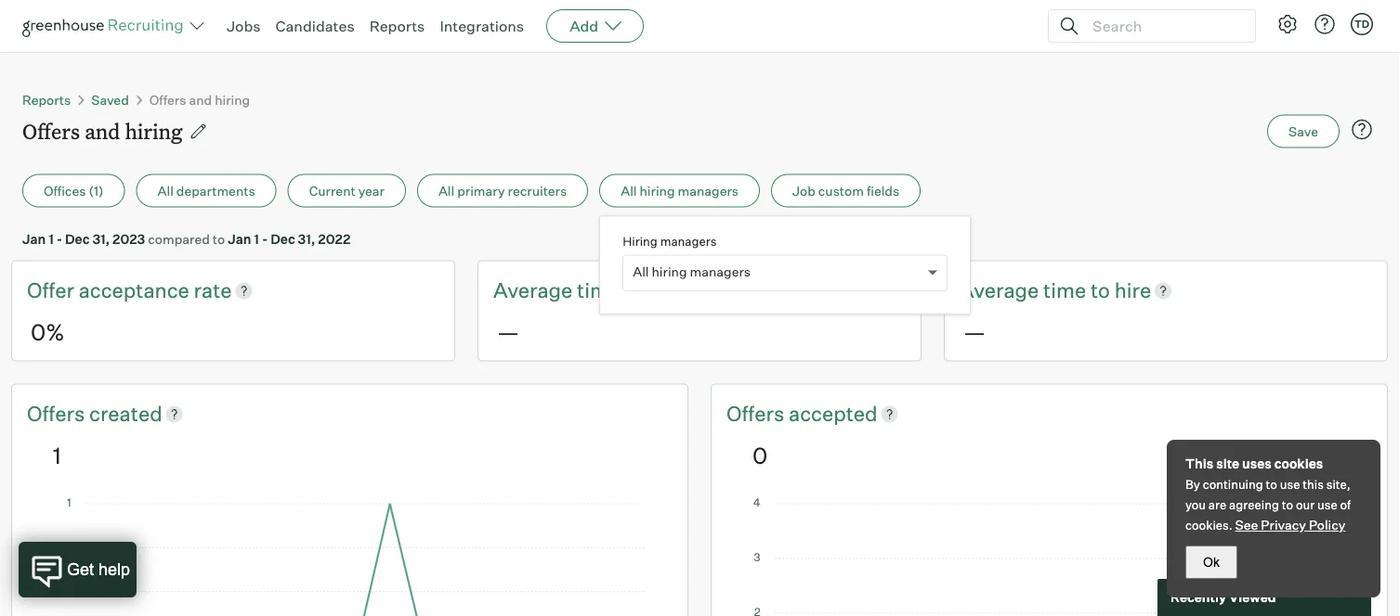 Task type: vqa. For each thing, say whether or not it's contained in the screenshot.
rightmost to link
yes



Task type: locate. For each thing, give the bounding box(es) containing it.
managers
[[678, 183, 739, 199], [660, 234, 717, 249], [690, 263, 751, 280]]

— for fill
[[497, 319, 519, 346]]

1 vertical spatial offers and hiring
[[22, 118, 183, 145]]

2 time link from the left
[[1044, 276, 1091, 305]]

2 — from the left
[[964, 319, 986, 346]]

time
[[577, 278, 620, 303], [1044, 278, 1086, 303]]

managers right hiring at the top left of the page
[[660, 234, 717, 249]]

offers and hiring
[[149, 92, 250, 108], [22, 118, 183, 145]]

time left hire
[[1044, 278, 1086, 303]]

recently viewed
[[1171, 590, 1276, 606]]

1 - from the left
[[56, 231, 62, 248]]

0 horizontal spatial —
[[497, 319, 519, 346]]

offers link
[[27, 400, 89, 428], [727, 400, 789, 428]]

average time to for fill
[[493, 278, 648, 303]]

acceptance link
[[79, 276, 194, 305]]

save
[[1289, 123, 1319, 139]]

hire link
[[1115, 276, 1151, 305]]

see privacy policy link
[[1235, 518, 1346, 534]]

all left departments
[[158, 183, 174, 199]]

offers
[[149, 92, 186, 108], [22, 118, 80, 145], [27, 401, 89, 427], [727, 401, 789, 427]]

to link for fill
[[624, 276, 648, 305]]

hiring managers
[[623, 234, 717, 249]]

2 vertical spatial managers
[[690, 263, 751, 280]]

time left fill
[[577, 278, 620, 303]]

jan up 'offer' on the left
[[22, 231, 46, 248]]

time for fill
[[577, 278, 620, 303]]

all primary recruiters
[[438, 183, 567, 199]]

offers link up 0
[[727, 400, 789, 428]]

2 average link from the left
[[960, 276, 1044, 305]]

offers right saved
[[149, 92, 186, 108]]

0 horizontal spatial -
[[56, 231, 62, 248]]

1 horizontal spatial average time to
[[960, 278, 1115, 303]]

31, left the 2023
[[92, 231, 110, 248]]

and up edit icon
[[189, 92, 212, 108]]

0 horizontal spatial average time to
[[493, 278, 648, 303]]

0 vertical spatial all hiring managers
[[621, 183, 739, 199]]

candidates link
[[276, 17, 355, 35]]

offers and hiring up edit icon
[[149, 92, 250, 108]]

use
[[1280, 478, 1300, 492], [1318, 498, 1338, 513]]

1 horizontal spatial average link
[[960, 276, 1044, 305]]

0 horizontal spatial and
[[85, 118, 120, 145]]

0 horizontal spatial average
[[493, 278, 573, 303]]

2023
[[113, 231, 145, 248]]

1 vertical spatial reports
[[22, 92, 71, 108]]

0 vertical spatial managers
[[678, 183, 739, 199]]

1 horizontal spatial dec
[[271, 231, 295, 248]]

1 average from the left
[[493, 278, 573, 303]]

2 offers link from the left
[[727, 400, 789, 428]]

1 horizontal spatial xychart image
[[753, 499, 1346, 617]]

dec down offices (1) button at the left of the page
[[65, 231, 90, 248]]

all departments button
[[136, 174, 277, 208]]

xychart image
[[53, 499, 647, 617], [753, 499, 1346, 617]]

average link
[[493, 276, 577, 305], [960, 276, 1044, 305]]

0 horizontal spatial reports
[[22, 92, 71, 108]]

0 horizontal spatial reports link
[[22, 92, 71, 108]]

Search text field
[[1088, 13, 1239, 39]]

offices (1)
[[44, 183, 104, 199]]

reports link right candidates link
[[369, 17, 425, 35]]

average link for hire
[[960, 276, 1044, 305]]

2 average from the left
[[960, 278, 1039, 303]]

offers link down 0%
[[27, 400, 89, 428]]

by
[[1186, 478, 1200, 492]]

31, left 2022
[[298, 231, 315, 248]]

2 xychart image from the left
[[753, 499, 1346, 617]]

compared
[[148, 231, 210, 248]]

time for hire
[[1044, 278, 1086, 303]]

0 vertical spatial reports link
[[369, 17, 425, 35]]

reports
[[369, 17, 425, 35], [22, 92, 71, 108]]

hiring down hiring managers
[[652, 263, 687, 280]]

hiring
[[215, 92, 250, 108], [125, 118, 183, 145], [640, 183, 675, 199], [652, 263, 687, 280]]

1 horizontal spatial reports link
[[369, 17, 425, 35]]

time link left fill link
[[577, 276, 624, 305]]

1 to link from the left
[[624, 276, 648, 305]]

31,
[[92, 231, 110, 248], [298, 231, 315, 248]]

jan
[[22, 231, 46, 248], [228, 231, 251, 248]]

1 horizontal spatial time link
[[1044, 276, 1091, 305]]

1 average time to from the left
[[493, 278, 648, 303]]

are
[[1209, 498, 1227, 513]]

-
[[56, 231, 62, 248], [262, 231, 268, 248]]

2 to link from the left
[[1091, 276, 1115, 305]]

0 horizontal spatial to link
[[624, 276, 648, 305]]

1 horizontal spatial 31,
[[298, 231, 315, 248]]

site,
[[1327, 478, 1351, 492]]

0 vertical spatial reports
[[369, 17, 425, 35]]

1 horizontal spatial -
[[262, 231, 268, 248]]

1 horizontal spatial —
[[964, 319, 986, 346]]

edit image
[[189, 122, 208, 141]]

policy
[[1309, 518, 1346, 534]]

all for all primary recruiters button
[[438, 183, 455, 199]]

average time to
[[493, 278, 648, 303], [960, 278, 1115, 303]]

0 horizontal spatial time link
[[577, 276, 624, 305]]

offers down 0%
[[27, 401, 89, 427]]

1 horizontal spatial time
[[1044, 278, 1086, 303]]

of
[[1340, 498, 1351, 513]]

1
[[48, 231, 54, 248], [254, 231, 259, 248], [53, 442, 61, 470]]

2 average time to from the left
[[960, 278, 1115, 303]]

to
[[213, 231, 225, 248], [624, 278, 644, 303], [1091, 278, 1110, 303], [1266, 478, 1278, 492], [1282, 498, 1294, 513]]

all hiring managers up hiring managers
[[621, 183, 739, 199]]

use down cookies
[[1280, 478, 1300, 492]]

1 time from the left
[[577, 278, 620, 303]]

departments
[[176, 183, 255, 199]]

0 horizontal spatial average link
[[493, 276, 577, 305]]

1 — from the left
[[497, 319, 519, 346]]

integrations link
[[440, 17, 524, 35]]

all hiring managers down hiring managers
[[633, 263, 751, 280]]

— for hire
[[964, 319, 986, 346]]

managers up hiring managers
[[678, 183, 739, 199]]

1 horizontal spatial jan
[[228, 231, 251, 248]]

to down uses
[[1266, 478, 1278, 492]]

1 horizontal spatial offers link
[[727, 400, 789, 428]]

0 horizontal spatial xychart image
[[53, 499, 647, 617]]

1 horizontal spatial to link
[[1091, 276, 1115, 305]]

custom
[[818, 183, 864, 199]]

to left hire
[[1091, 278, 1110, 303]]

and down saved
[[85, 118, 120, 145]]

our
[[1296, 498, 1315, 513]]

time link for hire
[[1044, 276, 1091, 305]]

all hiring managers
[[621, 183, 739, 199], [633, 263, 751, 280]]

faq image
[[1351, 118, 1373, 141]]

all left primary
[[438, 183, 455, 199]]

reports link
[[369, 17, 425, 35], [22, 92, 71, 108]]

jobs
[[227, 17, 261, 35]]

1 average link from the left
[[493, 276, 577, 305]]

jan down departments
[[228, 231, 251, 248]]

all inside "button"
[[158, 183, 174, 199]]

0 horizontal spatial 31,
[[92, 231, 110, 248]]

integrations
[[440, 17, 524, 35]]

offers and hiring down saved
[[22, 118, 183, 145]]

2 time from the left
[[1044, 278, 1086, 303]]

hiring inside button
[[640, 183, 675, 199]]

reports right candidates link
[[369, 17, 425, 35]]

reports for reports 'link' to the bottom
[[22, 92, 71, 108]]

cookies.
[[1186, 518, 1233, 533]]

to link for hire
[[1091, 276, 1115, 305]]

all down hiring at the top left of the page
[[633, 263, 649, 280]]

1 vertical spatial and
[[85, 118, 120, 145]]

- left 2022
[[262, 231, 268, 248]]

year
[[358, 183, 385, 199]]

hiring left edit icon
[[125, 118, 183, 145]]

0 vertical spatial and
[[189, 92, 212, 108]]

offices
[[44, 183, 86, 199]]

1 time link from the left
[[577, 276, 624, 305]]

dec
[[65, 231, 90, 248], [271, 231, 295, 248]]

offer link
[[27, 276, 79, 305]]

time link left hire 'link'
[[1044, 276, 1091, 305]]

0 horizontal spatial jan
[[22, 231, 46, 248]]

jobs link
[[227, 17, 261, 35]]

this
[[1303, 478, 1324, 492]]

managers down hiring managers
[[690, 263, 751, 280]]

created
[[89, 401, 162, 427]]

use left of on the right of page
[[1318, 498, 1338, 513]]

0 vertical spatial use
[[1280, 478, 1300, 492]]

1 horizontal spatial reports
[[369, 17, 425, 35]]

- down "offices"
[[56, 231, 62, 248]]

1 horizontal spatial average
[[960, 278, 1039, 303]]

1 horizontal spatial use
[[1318, 498, 1338, 513]]

0 horizontal spatial dec
[[65, 231, 90, 248]]

1 offers link from the left
[[27, 400, 89, 428]]

accepted
[[789, 401, 878, 427]]

1 xychart image from the left
[[53, 499, 647, 617]]

0
[[753, 442, 768, 470]]

candidates
[[276, 17, 355, 35]]

time link
[[577, 276, 624, 305], [1044, 276, 1091, 305]]

0 horizontal spatial offers link
[[27, 400, 89, 428]]

dec left 2022
[[271, 231, 295, 248]]

hiring up hiring managers
[[640, 183, 675, 199]]

average
[[493, 278, 573, 303], [960, 278, 1039, 303]]

to left fill
[[624, 278, 644, 303]]

job custom fields button
[[771, 174, 921, 208]]

1 vertical spatial reports link
[[22, 92, 71, 108]]

all up hiring at the top left of the page
[[621, 183, 637, 199]]

fill
[[648, 278, 671, 303]]

saved
[[91, 92, 129, 108]]

—
[[497, 319, 519, 346], [964, 319, 986, 346]]

all
[[158, 183, 174, 199], [438, 183, 455, 199], [621, 183, 637, 199], [633, 263, 649, 280]]

xychart image for 0
[[753, 499, 1346, 617]]

and
[[189, 92, 212, 108], [85, 118, 120, 145]]

0 horizontal spatial time
[[577, 278, 620, 303]]

hiring down jobs
[[215, 92, 250, 108]]

current year
[[309, 183, 385, 199]]

to link
[[624, 276, 648, 305], [1091, 276, 1115, 305]]

reports link left saved
[[22, 92, 71, 108]]

reports left saved
[[22, 92, 71, 108]]



Task type: describe. For each thing, give the bounding box(es) containing it.
see
[[1235, 518, 1258, 534]]

job
[[793, 183, 816, 199]]

2 jan from the left
[[228, 231, 251, 248]]

offer acceptance
[[27, 278, 194, 303]]

1 vertical spatial all hiring managers
[[633, 263, 751, 280]]

(1)
[[89, 183, 104, 199]]

1 dec from the left
[[65, 231, 90, 248]]

offers link for 1
[[27, 400, 89, 428]]

all hiring managers inside button
[[621, 183, 739, 199]]

ok
[[1203, 556, 1220, 570]]

average for hire
[[960, 278, 1039, 303]]

add
[[570, 17, 599, 35]]

td button
[[1347, 9, 1377, 39]]

0%
[[31, 319, 65, 346]]

0 horizontal spatial use
[[1280, 478, 1300, 492]]

greenhouse recruiting image
[[22, 15, 190, 37]]

ok button
[[1186, 546, 1238, 580]]

all for all hiring managers button
[[621, 183, 637, 199]]

recently
[[1171, 590, 1227, 606]]

continuing
[[1203, 478, 1263, 492]]

this site uses cookies
[[1186, 456, 1323, 472]]

primary
[[457, 183, 505, 199]]

all for the all departments "button"
[[158, 183, 174, 199]]

uses
[[1242, 456, 1272, 472]]

2 31, from the left
[[298, 231, 315, 248]]

recruiters
[[508, 183, 567, 199]]

managers inside all hiring managers button
[[678, 183, 739, 199]]

current year button
[[288, 174, 406, 208]]

2022
[[318, 231, 351, 248]]

1 jan from the left
[[22, 231, 46, 248]]

fields
[[867, 183, 900, 199]]

reports for the rightmost reports 'link'
[[369, 17, 425, 35]]

hiring
[[623, 234, 658, 249]]

fill link
[[648, 276, 671, 305]]

xychart image for 1
[[53, 499, 647, 617]]

offices (1) button
[[22, 174, 125, 208]]

0 vertical spatial offers and hiring
[[149, 92, 250, 108]]

1 vertical spatial use
[[1318, 498, 1338, 513]]

to right compared on the left of page
[[213, 231, 225, 248]]

td
[[1355, 18, 1370, 30]]

td button
[[1351, 13, 1373, 35]]

time link for fill
[[577, 276, 624, 305]]

you
[[1186, 498, 1206, 513]]

1 vertical spatial managers
[[660, 234, 717, 249]]

2 dec from the left
[[271, 231, 295, 248]]

jan 1 - dec 31, 2023 compared to jan 1 - dec 31, 2022
[[22, 231, 351, 248]]

viewed
[[1229, 590, 1276, 606]]

1 horizontal spatial and
[[189, 92, 212, 108]]

hire
[[1115, 278, 1151, 303]]

average link for fill
[[493, 276, 577, 305]]

average time to for hire
[[960, 278, 1115, 303]]

offers up "offices"
[[22, 118, 80, 145]]

this
[[1186, 456, 1214, 472]]

all departments
[[158, 183, 255, 199]]

current
[[309, 183, 356, 199]]

agreeing
[[1229, 498, 1279, 513]]

average for fill
[[493, 278, 573, 303]]

add button
[[546, 9, 644, 43]]

all primary recruiters button
[[417, 174, 588, 208]]

all hiring managers button
[[600, 174, 760, 208]]

2 - from the left
[[262, 231, 268, 248]]

see privacy policy
[[1235, 518, 1346, 534]]

save button
[[1268, 115, 1340, 148]]

offers link for 0
[[727, 400, 789, 428]]

saved link
[[91, 92, 129, 108]]

to left our
[[1282, 498, 1294, 513]]

offer
[[27, 278, 74, 303]]

created link
[[89, 400, 162, 428]]

offers and hiring link
[[149, 92, 250, 108]]

site
[[1217, 456, 1240, 472]]

configure image
[[1277, 13, 1299, 35]]

privacy
[[1261, 518, 1306, 534]]

by continuing to use this site, you are agreeing to our use of cookies.
[[1186, 478, 1351, 533]]

rate link
[[194, 276, 232, 305]]

rate
[[194, 278, 232, 303]]

offers up 0
[[727, 401, 789, 427]]

1 31, from the left
[[92, 231, 110, 248]]

acceptance
[[79, 278, 189, 303]]

accepted link
[[789, 400, 878, 428]]

cookies
[[1275, 456, 1323, 472]]

job custom fields
[[793, 183, 900, 199]]



